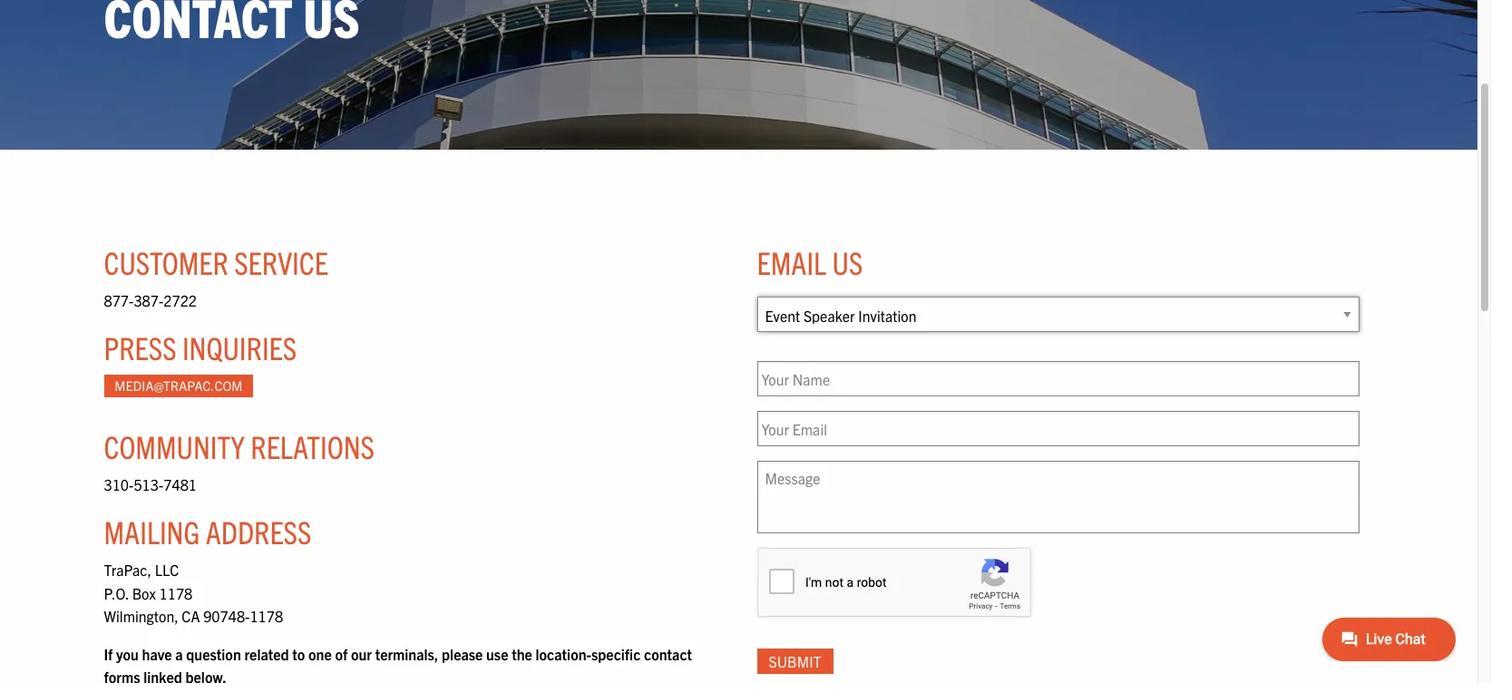Task type: locate. For each thing, give the bounding box(es) containing it.
please
[[442, 645, 483, 663]]

Your Email text field
[[757, 411, 1360, 447]]

a
[[175, 645, 183, 663]]

1178 down llc
[[159, 584, 193, 602]]

Message text field
[[757, 461, 1360, 534]]

0 horizontal spatial 1178
[[159, 584, 193, 602]]

1178 up related
[[250, 607, 283, 625]]

specific
[[592, 645, 641, 663]]

contact
[[644, 645, 693, 663]]

to
[[292, 645, 305, 663]]

1 vertical spatial 1178
[[250, 607, 283, 625]]

below.
[[186, 668, 227, 683]]

0 vertical spatial 1178
[[159, 584, 193, 602]]

the
[[512, 645, 533, 663]]

if
[[104, 645, 113, 663]]

customer
[[104, 242, 229, 281]]

310-513-7481
[[104, 476, 197, 494]]

use
[[486, 645, 509, 663]]

None submit
[[757, 649, 834, 674]]

877-387-2722
[[104, 292, 197, 310]]

mailing
[[104, 512, 200, 551]]

related
[[245, 645, 289, 663]]

media@trapac.com
[[115, 378, 243, 394]]

1178
[[159, 584, 193, 602], [250, 607, 283, 625]]

question
[[186, 645, 241, 663]]

Your Name text field
[[757, 361, 1360, 397]]

one
[[309, 645, 332, 663]]

our
[[351, 645, 372, 663]]



Task type: describe. For each thing, give the bounding box(es) containing it.
service
[[234, 242, 328, 281]]

location-
[[536, 645, 592, 663]]

email us
[[757, 242, 863, 281]]

1 horizontal spatial 1178
[[250, 607, 283, 625]]

513-
[[134, 476, 164, 494]]

387-
[[134, 292, 164, 310]]

inquiries
[[182, 327, 297, 367]]

p.o.
[[104, 584, 129, 602]]

877-
[[104, 292, 134, 310]]

press
[[104, 327, 177, 367]]

community relations
[[104, 427, 375, 466]]

mailing address
[[104, 512, 312, 551]]

of
[[335, 645, 348, 663]]

us
[[833, 242, 863, 281]]

relations
[[251, 427, 375, 466]]

linked
[[144, 668, 182, 683]]

terminals,
[[375, 645, 439, 663]]

trapac,
[[104, 561, 152, 579]]

media@trapac.com link
[[104, 375, 253, 398]]

box
[[132, 584, 156, 602]]

customer service
[[104, 242, 328, 281]]

2722
[[164, 292, 197, 310]]

trapac, llc p.o. box 1178 wilmington, ca 90748-1178
[[104, 561, 283, 625]]

address
[[206, 512, 312, 551]]

wilmington,
[[104, 607, 179, 625]]

if you have a question related to one of our terminals, please use the location-specific contact forms linked below.
[[104, 645, 693, 683]]

forms
[[104, 668, 140, 683]]

have
[[142, 645, 172, 663]]

7481
[[164, 476, 197, 494]]

llc
[[155, 561, 179, 579]]

310-
[[104, 476, 134, 494]]

90748-
[[203, 607, 250, 625]]

you
[[116, 645, 139, 663]]

community
[[104, 427, 245, 466]]

press inquiries
[[104, 327, 297, 367]]

ca
[[182, 607, 200, 625]]

email
[[757, 242, 827, 281]]



Task type: vqa. For each thing, say whether or not it's contained in the screenshot.
or to the middle
no



